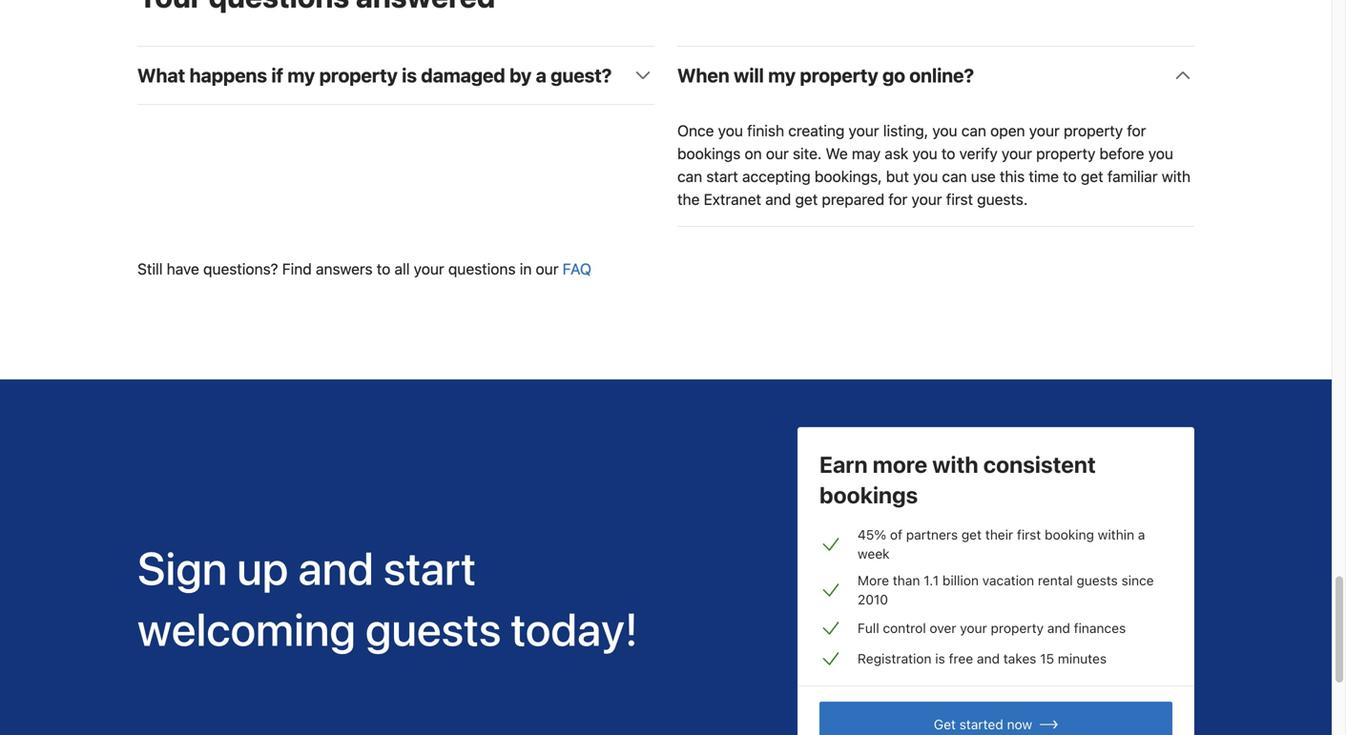 Task type: locate. For each thing, give the bounding box(es) containing it.
guests
[[1076, 573, 1118, 589], [365, 602, 501, 656]]

you
[[718, 122, 743, 140], [932, 122, 957, 140], [912, 145, 937, 163], [1148, 145, 1173, 163], [913, 167, 938, 186]]

is left damaged
[[402, 64, 417, 86]]

1 horizontal spatial with
[[1162, 167, 1191, 186]]

for up before at the top of the page
[[1127, 122, 1146, 140]]

property up 'time'
[[1036, 145, 1095, 163]]

and inside 'sign up and start welcoming guests today!'
[[298, 541, 374, 595]]

2010
[[858, 592, 888, 608]]

0 horizontal spatial is
[[402, 64, 417, 86]]

of
[[890, 527, 902, 543]]

registration
[[858, 651, 932, 667]]

full
[[858, 621, 879, 636]]

1 horizontal spatial start
[[706, 167, 738, 186]]

for down but
[[888, 190, 908, 208]]

with right the more
[[932, 451, 978, 478]]

0 vertical spatial start
[[706, 167, 738, 186]]

2 my from the left
[[768, 64, 796, 86]]

1 horizontal spatial to
[[941, 145, 955, 163]]

this
[[1000, 167, 1025, 186]]

0 vertical spatial with
[[1162, 167, 1191, 186]]

0 vertical spatial bookings
[[677, 145, 741, 163]]

my right will
[[768, 64, 796, 86]]

get down accepting
[[795, 190, 818, 208]]

questions
[[448, 260, 516, 278]]

bookings
[[677, 145, 741, 163], [819, 482, 918, 508]]

0 horizontal spatial to
[[377, 260, 390, 278]]

bookings,
[[815, 167, 882, 186]]

than
[[893, 573, 920, 589]]

a right by
[[536, 64, 546, 86]]

my
[[288, 64, 315, 86], [768, 64, 796, 86]]

use
[[971, 167, 996, 186]]

online?
[[910, 64, 974, 86]]

0 vertical spatial a
[[536, 64, 546, 86]]

1 horizontal spatial first
[[1017, 527, 1041, 543]]

1 vertical spatial for
[[888, 190, 908, 208]]

with
[[1162, 167, 1191, 186], [932, 451, 978, 478]]

guest?
[[551, 64, 612, 86]]

what happens if my property is damaged by a guest?
[[137, 64, 612, 86]]

0 horizontal spatial my
[[288, 64, 315, 86]]

property
[[319, 64, 398, 86], [800, 64, 878, 86], [1064, 122, 1123, 140], [1036, 145, 1095, 163], [991, 621, 1044, 636]]

finances
[[1074, 621, 1126, 636]]

1 vertical spatial guests
[[365, 602, 501, 656]]

get started now link
[[819, 702, 1172, 736]]

0 horizontal spatial bookings
[[677, 145, 741, 163]]

is inside dropdown button
[[402, 64, 417, 86]]

1 horizontal spatial my
[[768, 64, 796, 86]]

the
[[677, 190, 700, 208]]

bookings down earn
[[819, 482, 918, 508]]

1 vertical spatial with
[[932, 451, 978, 478]]

today!
[[511, 602, 638, 656]]

2 vertical spatial get
[[961, 527, 982, 543]]

free
[[949, 651, 973, 667]]

0 horizontal spatial first
[[946, 190, 973, 208]]

all
[[394, 260, 410, 278]]

our inside once you finish creating your listing, you can open your property for bookings on our site. we may ask you to verify your property before you can start accepting bookings, but you can use this time to get familiar with the extranet and get prepared for your first guests.
[[766, 145, 789, 163]]

bookings down the once
[[677, 145, 741, 163]]

0 horizontal spatial our
[[536, 260, 559, 278]]

we
[[826, 145, 848, 163]]

start
[[706, 167, 738, 186], [383, 541, 476, 595]]

once you finish creating your listing, you can open your property for bookings on our site. we may ask you to verify your property before you can start accepting bookings, but you can use this time to get familiar with the extranet and get prepared for your first guests.
[[677, 122, 1191, 208]]

can up "the"
[[677, 167, 702, 186]]

a for within
[[1138, 527, 1145, 543]]

site.
[[793, 145, 822, 163]]

when will my property go online?
[[677, 64, 974, 86]]

guests inside 'sign up and start welcoming guests today!'
[[365, 602, 501, 656]]

a right within
[[1138, 527, 1145, 543]]

to left verify
[[941, 145, 955, 163]]

a
[[536, 64, 546, 86], [1138, 527, 1145, 543]]

1 vertical spatial start
[[383, 541, 476, 595]]

first down 'use' on the top
[[946, 190, 973, 208]]

1 vertical spatial to
[[1063, 167, 1077, 186]]

you right the once
[[718, 122, 743, 140]]

get started now
[[934, 717, 1032, 733]]

can
[[961, 122, 986, 140], [677, 167, 702, 186], [942, 167, 967, 186]]

0 horizontal spatial a
[[536, 64, 546, 86]]

our up accepting
[[766, 145, 789, 163]]

0 vertical spatial guests
[[1076, 573, 1118, 589]]

get
[[1081, 167, 1103, 186], [795, 190, 818, 208], [961, 527, 982, 543]]

first right their
[[1017, 527, 1041, 543]]

first
[[946, 190, 973, 208], [1017, 527, 1041, 543]]

property up before at the top of the page
[[1064, 122, 1123, 140]]

our right "in"
[[536, 260, 559, 278]]

0 horizontal spatial with
[[932, 451, 978, 478]]

1 horizontal spatial get
[[961, 527, 982, 543]]

1 horizontal spatial for
[[1127, 122, 1146, 140]]

more than 1.1 billion vacation rental guests since 2010
[[858, 573, 1154, 608]]

sign
[[137, 541, 227, 595]]

get left their
[[961, 527, 982, 543]]

1 horizontal spatial guests
[[1076, 573, 1118, 589]]

get down before at the top of the page
[[1081, 167, 1103, 186]]

get inside 45% of partners get their first booking within a week
[[961, 527, 982, 543]]

0 vertical spatial get
[[1081, 167, 1103, 186]]

0 vertical spatial our
[[766, 145, 789, 163]]

property up takes
[[991, 621, 1044, 636]]

can left 'use' on the top
[[942, 167, 967, 186]]

finish
[[747, 122, 784, 140]]

1 vertical spatial bookings
[[819, 482, 918, 508]]

week
[[858, 546, 890, 562]]

a for by
[[536, 64, 546, 86]]

is left the free
[[935, 651, 945, 667]]

0 horizontal spatial guests
[[365, 602, 501, 656]]

0 horizontal spatial get
[[795, 190, 818, 208]]

to right 'time'
[[1063, 167, 1077, 186]]

what happens if my property is damaged by a guest? button
[[137, 62, 654, 89]]

a inside 45% of partners get their first booking within a week
[[1138, 527, 1145, 543]]

0 vertical spatial for
[[1127, 122, 1146, 140]]

and inside once you finish creating your listing, you can open your property for bookings on our site. we may ask you to verify your property before you can start accepting bookings, but you can use this time to get familiar with the extranet and get prepared for your first guests.
[[765, 190, 791, 208]]

and
[[765, 190, 791, 208], [298, 541, 374, 595], [1047, 621, 1070, 636], [977, 651, 1000, 667]]

with right "familiar" on the top
[[1162, 167, 1191, 186]]

earn more with consistent bookings
[[819, 451, 1096, 508]]

1 vertical spatial first
[[1017, 527, 1041, 543]]

0 vertical spatial is
[[402, 64, 417, 86]]

and down accepting
[[765, 190, 791, 208]]

a inside dropdown button
[[536, 64, 546, 86]]

takes
[[1003, 651, 1036, 667]]

is
[[402, 64, 417, 86], [935, 651, 945, 667]]

1 horizontal spatial bookings
[[819, 482, 918, 508]]

open
[[990, 122, 1025, 140]]

1 horizontal spatial our
[[766, 145, 789, 163]]

to left all
[[377, 260, 390, 278]]

1 horizontal spatial is
[[935, 651, 945, 667]]

0 vertical spatial to
[[941, 145, 955, 163]]

guests.
[[977, 190, 1028, 208]]

property left the "go"
[[800, 64, 878, 86]]

in
[[520, 260, 532, 278]]

and right up
[[298, 541, 374, 595]]

with inside earn more with consistent bookings
[[932, 451, 978, 478]]

1 vertical spatial our
[[536, 260, 559, 278]]

rental
[[1038, 573, 1073, 589]]

0 horizontal spatial start
[[383, 541, 476, 595]]

1 horizontal spatial a
[[1138, 527, 1145, 543]]

welcoming
[[137, 602, 356, 656]]

1 vertical spatial a
[[1138, 527, 1145, 543]]

questions?
[[203, 260, 278, 278]]

their
[[985, 527, 1013, 543]]

0 vertical spatial first
[[946, 190, 973, 208]]

my right if
[[288, 64, 315, 86]]

ask
[[885, 145, 908, 163]]

control
[[883, 621, 926, 636]]

once
[[677, 122, 714, 140]]

2 vertical spatial to
[[377, 260, 390, 278]]

first inside 45% of partners get their first booking within a week
[[1017, 527, 1041, 543]]

our
[[766, 145, 789, 163], [536, 260, 559, 278]]

before
[[1099, 145, 1144, 163]]

your
[[849, 122, 879, 140], [1029, 122, 1060, 140], [1002, 145, 1032, 163], [912, 190, 942, 208], [414, 260, 444, 278], [960, 621, 987, 636]]



Task type: describe. For each thing, give the bounding box(es) containing it.
registration is free and takes 15 minutes
[[858, 651, 1107, 667]]

15
[[1040, 651, 1054, 667]]

booking
[[1045, 527, 1094, 543]]

still have questions? find answers to all your questions in our faq
[[137, 260, 591, 278]]

guests inside more than 1.1 billion vacation rental guests since 2010
[[1076, 573, 1118, 589]]

may
[[852, 145, 881, 163]]

with inside once you finish creating your listing, you can open your property for bookings on our site. we may ask you to verify your property before you can start accepting bookings, but you can use this time to get familiar with the extranet and get prepared for your first guests.
[[1162, 167, 1191, 186]]

start inside once you finish creating your listing, you can open your property for bookings on our site. we may ask you to verify your property before you can start accepting bookings, but you can use this time to get familiar with the extranet and get prepared for your first guests.
[[706, 167, 738, 186]]

minutes
[[1058, 651, 1107, 667]]

you up "familiar" on the top
[[1148, 145, 1173, 163]]

you right listing,
[[932, 122, 957, 140]]

can up verify
[[961, 122, 986, 140]]

up
[[237, 541, 288, 595]]

within
[[1098, 527, 1134, 543]]

answers
[[316, 260, 373, 278]]

when will my property go online? button
[[677, 62, 1194, 89]]

extranet
[[704, 190, 761, 208]]

damaged
[[421, 64, 505, 86]]

45% of partners get their first booking within a week
[[858, 527, 1145, 562]]

bookings inside once you finish creating your listing, you can open your property for bookings on our site. we may ask you to verify your property before you can start accepting bookings, but you can use this time to get familiar with the extranet and get prepared for your first guests.
[[677, 145, 741, 163]]

get
[[934, 717, 956, 733]]

2 horizontal spatial get
[[1081, 167, 1103, 186]]

you right ask
[[912, 145, 937, 163]]

you right but
[[913, 167, 938, 186]]

1.1
[[924, 573, 939, 589]]

and right the free
[[977, 651, 1000, 667]]

listing,
[[883, 122, 928, 140]]

what
[[137, 64, 185, 86]]

have
[[167, 260, 199, 278]]

go
[[882, 64, 905, 86]]

started
[[959, 717, 1003, 733]]

first inside once you finish creating your listing, you can open your property for bookings on our site. we may ask you to verify your property before you can start accepting bookings, but you can use this time to get familiar with the extranet and get prepared for your first guests.
[[946, 190, 973, 208]]

on
[[745, 145, 762, 163]]

0 horizontal spatial for
[[888, 190, 908, 208]]

since
[[1121, 573, 1154, 589]]

faq
[[563, 260, 591, 278]]

1 my from the left
[[288, 64, 315, 86]]

consistent
[[983, 451, 1096, 478]]

verify
[[959, 145, 998, 163]]

bookings inside earn more with consistent bookings
[[819, 482, 918, 508]]

will
[[734, 64, 764, 86]]

now
[[1007, 717, 1032, 733]]

1 vertical spatial get
[[795, 190, 818, 208]]

creating
[[788, 122, 845, 140]]

property right if
[[319, 64, 398, 86]]

but
[[886, 167, 909, 186]]

happens
[[189, 64, 267, 86]]

45%
[[858, 527, 886, 543]]

prepared
[[822, 190, 884, 208]]

when
[[677, 64, 730, 86]]

familiar
[[1107, 167, 1158, 186]]

billion
[[942, 573, 979, 589]]

earn
[[819, 451, 868, 478]]

2 horizontal spatial to
[[1063, 167, 1077, 186]]

time
[[1029, 167, 1059, 186]]

accepting
[[742, 167, 811, 186]]

by
[[510, 64, 532, 86]]

faq link
[[563, 260, 591, 278]]

still
[[137, 260, 163, 278]]

and up 15 on the right bottom
[[1047, 621, 1070, 636]]

if
[[271, 64, 283, 86]]

more
[[858, 573, 889, 589]]

partners
[[906, 527, 958, 543]]

find
[[282, 260, 312, 278]]

start inside 'sign up and start welcoming guests today!'
[[383, 541, 476, 595]]

full control over your property and finances
[[858, 621, 1126, 636]]

sign up and start welcoming guests today!
[[137, 541, 638, 656]]

vacation
[[982, 573, 1034, 589]]

over
[[930, 621, 956, 636]]

more
[[873, 451, 927, 478]]

1 vertical spatial is
[[935, 651, 945, 667]]



Task type: vqa. For each thing, say whether or not it's contained in the screenshot.
the bottom Help
no



